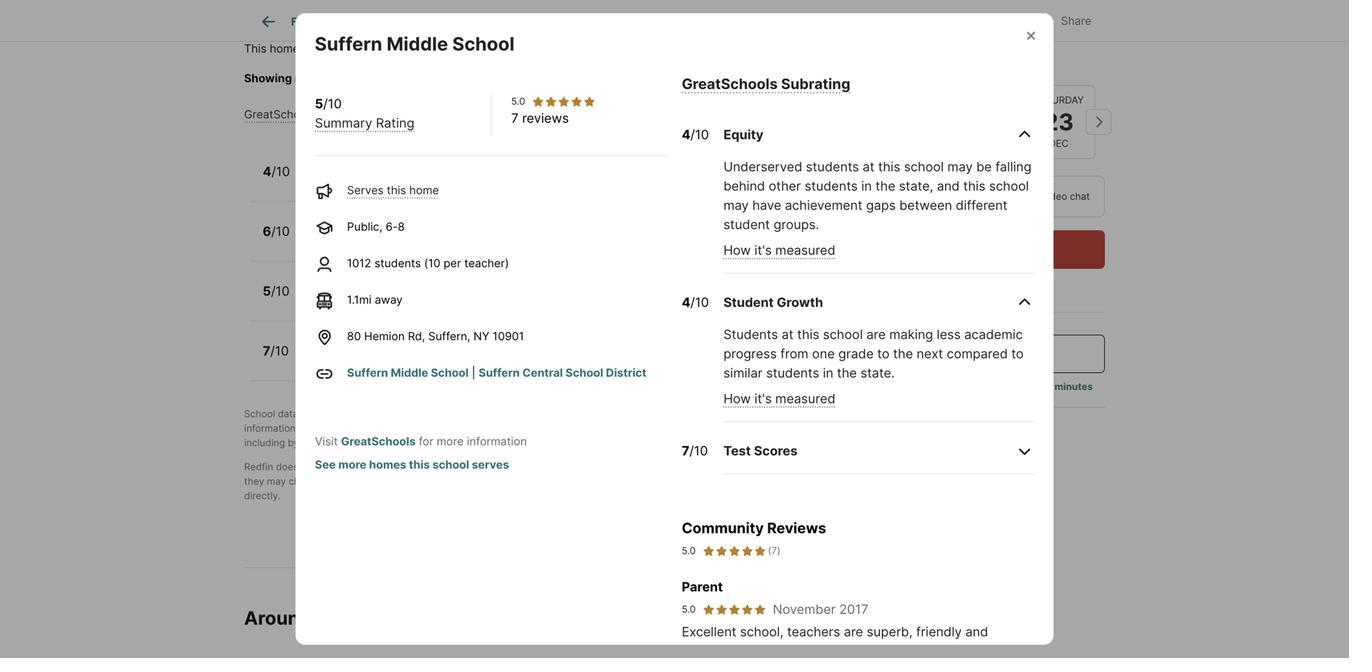 Task type: describe. For each thing, give the bounding box(es) containing it.
this inside students at this school are making less academic progress from one grade to the next compared to similar students in the state.
[[797, 327, 819, 342]]

at inside students at this school are making less academic progress from one grade to the next compared to similar students in the state.
[[782, 327, 794, 342]]

share
[[1061, 14, 1091, 28]]

is for within
[[303, 42, 311, 55]]

school inside the montebello road school public, k-5 • nearby school • 1.1mi
[[419, 234, 454, 248]]

high
[[401, 336, 431, 352]]

middle for suffern middle school | suffern central school district
[[391, 366, 428, 380]]

5 up montebello
[[358, 174, 364, 188]]

1012
[[347, 257, 371, 270]]

and up for
[[420, 423, 437, 434]]

excellent
[[682, 624, 737, 640]]

5 /10
[[263, 283, 290, 299]]

and up "visit"
[[298, 423, 315, 434]]

feed
[[291, 15, 318, 28]]

data
[[278, 408, 298, 420]]

9-
[[346, 354, 358, 367]]

with
[[942, 644, 968, 659]]

are down endorse
[[345, 476, 359, 487]]

1 vertical spatial schools
[[706, 423, 741, 434]]

home inside suffern senior high school public, 9-12 • serves this home • 2.2mi
[[445, 354, 475, 367]]

first step, and conduct their own investigation to determine their desired schools or school districts, including by contacting and visiting the schools themselves.
[[244, 423, 827, 449]]

7 /10 inside suffern middle school dialog
[[682, 443, 708, 459]]

public, inside suffern senior high school public, 9-12 • serves this home • 2.2mi
[[308, 354, 343, 367]]

• up ny
[[473, 294, 479, 308]]

does
[[276, 461, 298, 473]]

0 horizontal spatial more
[[338, 458, 367, 472]]

feed link
[[259, 12, 318, 31]]

visit greatschools for more information
[[315, 435, 527, 448]]

public, k-5 • nearby school • 0.2mi
[[308, 174, 495, 188]]

public, for public, 6-8 • serves this home • 1.1mi
[[308, 294, 343, 308]]

2 vertical spatial 7
[[682, 443, 689, 459]]

serves this home link
[[347, 183, 439, 197]]

0 vertical spatial suffern central school district link
[[370, 42, 538, 55]]

3 tab from the left
[[526, 2, 648, 41]]

central inside suffern middle school dialog
[[522, 366, 563, 380]]

school,
[[740, 624, 784, 640]]

to inside first step, and conduct their own investigation to determine their desired schools or school districts, including by contacting and visiting the schools themselves.
[[585, 423, 594, 434]]

school down for
[[432, 458, 469, 472]]

5 /10 summary rating
[[315, 96, 415, 131]]

montebello road school public, k-5 • nearby school • 1.1mi
[[308, 216, 491, 248]]

ask a question button
[[854, 335, 1105, 373]]

greatschools up equity
[[682, 75, 778, 93]]

in inside underserved students at this school may be falling behind other students in the state, and this school may have achievement gaps between different student groups.
[[861, 178, 872, 194]]

and inside underserved students at this school may be falling behind other students in the state, and this school may have achievement gaps between different student groups.
[[937, 178, 960, 194]]

23
[[1044, 108, 1074, 136]]

how for students at this school are making less academic progress from one grade to the next compared to similar students in the state.
[[724, 391, 751, 407]]

the right check
[[458, 71, 475, 85]]

this up the different
[[963, 178, 986, 194]]

nearby inside the montebello road school public, k-5 • nearby school • 1.1mi
[[377, 234, 416, 248]]

1012 students (10 per teacher)
[[347, 257, 509, 270]]

2 vertical spatial schools
[[425, 437, 460, 449]]

to left the see
[[601, 71, 612, 85]]

check
[[423, 71, 454, 85]]

including
[[244, 437, 285, 449]]

summary inside 5 /10 summary rating
[[315, 115, 372, 131]]

4 for students
[[682, 295, 691, 310]]

8 for public, 6-8
[[398, 220, 405, 234]]

serves inside suffern senior high school public, 9-12 • serves this home • 2.2mi
[[383, 354, 420, 367]]

• left 0.2mi
[[457, 174, 463, 188]]

question
[[971, 346, 1025, 362]]

0 vertical spatial schools
[[652, 71, 693, 85]]

school inside students at this school are making less academic progress from one grade to the next compared to similar students in the state.
[[823, 327, 863, 342]]

school down service
[[548, 476, 578, 487]]

greatschools subrating link
[[682, 75, 851, 93]]

conduct
[[439, 423, 477, 434]]

is for provided
[[301, 408, 308, 420]]

to inside school service boundaries are intended to be used as a reference only; they may change and are not
[[679, 461, 688, 473]]

6 /10
[[263, 223, 290, 239]]

a right ,
[[434, 408, 440, 420]]

5.0 for november
[[682, 604, 696, 616]]

guaranteed
[[380, 476, 432, 487]]

are up enrollment
[[619, 461, 633, 473]]

a inside school service boundaries are intended to be used as a reference only; they may change and are not
[[743, 461, 749, 473]]

1 vertical spatial rating 5.0 out of 5 element
[[702, 544, 767, 558]]

greatschools up the "step,"
[[368, 408, 429, 420]]

tour for tour in person
[[887, 191, 909, 202]]

community reviews
[[682, 520, 826, 537]]

this right around
[[315, 607, 350, 630]]

november
[[773, 602, 836, 618]]

excellent school, teachers are superb, friendly and interactive teaching approach really works with this ag
[[682, 624, 1020, 659]]

this up guaranteed at the left
[[409, 458, 430, 472]]

suffern right the |
[[479, 366, 520, 380]]

organization.
[[486, 408, 545, 420]]

serves this home
[[347, 183, 439, 197]]

1.1mi up ny
[[483, 294, 507, 308]]

to down academic
[[1012, 346, 1024, 362]]

home.
[[761, 71, 793, 85]]

greatschools down first
[[341, 435, 416, 448]]

0 horizontal spatial district
[[497, 42, 538, 55]]

school inside school service boundaries are intended to be used as a reference only; they may change and are not
[[496, 461, 527, 473]]

reviews
[[767, 520, 826, 537]]

road
[[382, 216, 413, 232]]

be for falling
[[976, 159, 992, 175]]

compared
[[947, 346, 1008, 362]]

may inside school service boundaries are intended to be used as a reference only; they may change and are not
[[267, 476, 286, 487]]

this inside suffern senior high school public, 9-12 • serves this home • 2.2mi
[[423, 354, 442, 367]]

how it's measured for students
[[724, 391, 836, 407]]

scores
[[754, 443, 798, 459]]

6- for public, 6-8 • serves this home • 1.1mi
[[346, 294, 358, 308]]

this left home.
[[738, 71, 757, 85]]

this up road
[[387, 183, 406, 197]]

/10 down "6 /10"
[[271, 283, 290, 299]]

5 tab from the left
[[722, 2, 792, 41]]

chat
[[1070, 191, 1090, 202]]

used
[[705, 461, 727, 473]]

redfin inside , a nonprofit organization. redfin recommends buyers and renters use greatschools information and ratings as a
[[548, 408, 577, 420]]

greatschools down "showing" at left top
[[244, 108, 316, 121]]

teacher)
[[464, 257, 509, 270]]

state.
[[861, 365, 895, 381]]

6- for public, 6-8
[[386, 220, 398, 234]]

test scores
[[724, 443, 798, 459]]

offer
[[991, 422, 1021, 438]]

the down grade
[[837, 365, 857, 381]]

test scores button
[[724, 429, 1034, 475]]

the down making
[[893, 346, 913, 362]]

/10 up 5 /10
[[271, 223, 290, 239]]

0 horizontal spatial 7 /10
[[263, 343, 289, 359]]

school right check
[[478, 71, 513, 85]]

how it's measured link for have
[[724, 242, 836, 258]]

(7)
[[768, 545, 781, 557]]

greatschools subrating
[[682, 75, 851, 93]]

rd,
[[408, 330, 425, 343]]

school inside first step, and conduct their own investigation to determine their desired schools or school districts, including by contacting and visiting the schools themselves.
[[756, 423, 786, 434]]

• up per
[[457, 234, 463, 248]]

contacting
[[302, 437, 350, 449]]

see more homes this school serves link
[[315, 458, 509, 472]]

0 vertical spatial by
[[354, 408, 365, 420]]

this inside excellent school, teachers are superb, friendly and interactive teaching approach really works with this ag
[[972, 644, 994, 659]]

really
[[866, 644, 899, 659]]

suffern for suffern middle school
[[315, 32, 382, 55]]

information.
[[439, 461, 493, 473]]

and inside excellent school, teachers are superb, friendly and interactive teaching approach really works with this ag
[[966, 624, 988, 640]]

student
[[724, 217, 770, 232]]

the inside underserved students at this school may be falling behind other students in the state, and this school may have achievement gaps between different student groups.
[[876, 178, 896, 194]]

1.1mi away
[[347, 293, 403, 307]]

5 down '6'
[[263, 283, 271, 299]]

subrating
[[781, 75, 851, 93]]

,
[[429, 408, 432, 420]]

a left first
[[365, 423, 371, 434]]

are inside excellent school, teachers are superb, friendly and interactive teaching approach really works with this ag
[[844, 624, 863, 640]]

use
[[730, 408, 747, 420]]

1 vertical spatial serves
[[378, 294, 415, 308]]

change
[[289, 476, 322, 487]]

showing
[[244, 71, 292, 85]]

and up the desired at the bottom of the page
[[675, 408, 692, 420]]

greatschools summary rating link
[[244, 108, 406, 121]]

1.1mi inside the montebello road school public, k-5 • nearby school • 1.1mi
[[466, 234, 491, 248]]

reference
[[751, 461, 795, 473]]

only;
[[798, 461, 820, 473]]

• right the |
[[478, 354, 485, 367]]

the inside guaranteed to be accurate. to verify school enrollment eligibility, contact the school district directly.
[[714, 476, 729, 487]]

underserved
[[724, 159, 802, 175]]

district inside suffern middle school dialog
[[606, 366, 647, 380]]

superb,
[[867, 624, 913, 640]]

dec
[[1049, 138, 1069, 149]]

per
[[444, 257, 461, 270]]

/10 up "6 /10"
[[271, 164, 290, 179]]

test
[[724, 443, 751, 459]]

this down for
[[420, 461, 436, 473]]

1 vertical spatial or
[[359, 461, 368, 473]]

4 tab from the left
[[648, 2, 722, 41]]

video
[[1042, 191, 1067, 202]]

/10 left equity
[[691, 127, 709, 142]]

serving
[[696, 71, 735, 85]]

suffern central school district link inside suffern middle school dialog
[[479, 366, 647, 380]]

suffern middle school element
[[315, 13, 534, 56]]

verify
[[520, 476, 545, 487]]

in inside "option"
[[911, 191, 920, 202]]

to up the state.
[[877, 346, 890, 362]]

7 reviews
[[511, 110, 569, 126]]

this up state,
[[878, 159, 900, 175]]

public, for public, k-5 • nearby school • 0.2mi
[[308, 174, 343, 188]]

around
[[244, 607, 311, 630]]

1 k- from the top
[[346, 174, 358, 188]]

suffern middle school link
[[347, 366, 469, 380]]

parent
[[682, 579, 723, 595]]

• right 12
[[374, 354, 380, 367]]

feed tab list
[[244, 0, 805, 41]]

falling
[[996, 159, 1032, 175]]

as inside , a nonprofit organization. redfin recommends buyers and renters use greatschools information and ratings as a
[[352, 423, 363, 434]]

school left 0.2mi
[[419, 174, 454, 188]]

public, inside the montebello road school public, k-5 • nearby school • 1.1mi
[[308, 234, 343, 248]]

5.0 for 7
[[511, 95, 525, 107]]

5 inside 5 /10 summary rating
[[315, 96, 323, 112]]

works
[[902, 644, 939, 659]]

rating 5.0 out of 5 element for november 2017
[[702, 603, 767, 616]]

as inside school service boundaries are intended to be used as a reference only; they may change and are not
[[730, 461, 741, 473]]

from
[[781, 346, 809, 362]]

the right within
[[349, 42, 367, 55]]

|
[[472, 366, 476, 380]]

students
[[724, 327, 778, 342]]

• up public, 6-8
[[368, 174, 374, 188]]

less
[[937, 327, 961, 342]]



Task type: locate. For each thing, give the bounding box(es) containing it.
0 horizontal spatial 8
[[358, 294, 365, 308]]

as
[[352, 423, 363, 434], [730, 461, 741, 473]]

the inside first step, and conduct their own investigation to determine their desired schools or school districts, including by contacting and visiting the schools themselves.
[[408, 437, 422, 449]]

how it's measured for have
[[724, 242, 836, 258]]

tour inside tour via video chat option
[[1003, 191, 1024, 202]]

in up "gaps"
[[861, 178, 872, 194]]

2 horizontal spatial may
[[948, 159, 973, 175]]

1 horizontal spatial as
[[730, 461, 741, 473]]

by inside first step, and conduct their own investigation to determine their desired schools or school districts, including by contacting and visiting the schools themselves.
[[288, 437, 299, 449]]

1 horizontal spatial at
[[863, 159, 875, 175]]

public, inside suffern middle school dialog
[[347, 220, 382, 234]]

next
[[917, 346, 943, 362]]

greatschools inside , a nonprofit organization. redfin recommends buyers and renters use greatschools information and ratings as a
[[749, 408, 810, 420]]

as right ratings
[[352, 423, 363, 434]]

1 vertical spatial 7
[[263, 343, 270, 359]]

5.0 up parent
[[682, 545, 696, 557]]

information down own
[[467, 435, 527, 448]]

a
[[960, 346, 968, 362], [434, 408, 440, 420], [365, 423, 371, 434], [743, 461, 749, 473]]

groups.
[[774, 217, 819, 232]]

november 2017
[[773, 602, 869, 618]]

students at this school are making less academic progress from one grade to the next compared to similar students in the state.
[[724, 327, 1024, 381]]

2 horizontal spatial schools
[[706, 423, 741, 434]]

a right ask
[[960, 346, 968, 362]]

recommends
[[580, 408, 639, 420]]

middle for suffern middle school
[[387, 32, 448, 55]]

1 vertical spatial 7 /10
[[682, 443, 708, 459]]

information inside , a nonprofit organization. redfin recommends buyers and renters use greatschools information and ratings as a
[[244, 423, 296, 434]]

0 horizontal spatial 7
[[263, 343, 270, 359]]

achievement
[[785, 197, 863, 213]]

and up redfin does not endorse or guarantee this information.
[[353, 437, 370, 449]]

0 vertical spatial 6-
[[386, 220, 398, 234]]

or inside first step, and conduct their own investigation to determine their desired schools or school districts, including by contacting and visiting the schools themselves.
[[744, 423, 753, 434]]

see
[[615, 71, 634, 85]]

school down falling
[[989, 178, 1029, 194]]

start an offer
[[938, 422, 1021, 438]]

1 vertical spatial how
[[724, 391, 751, 407]]

suffern middle school
[[315, 32, 515, 55]]

rating 5.0 out of 5 element
[[532, 95, 596, 108], [702, 544, 767, 558], [702, 603, 767, 616]]

school up scores
[[756, 423, 786, 434]]

district inside guaranteed to be accurate. to verify school enrollment eligibility, contact the school district directly.
[[764, 476, 796, 487]]

public, 6-8
[[347, 220, 405, 234]]

school
[[452, 32, 515, 55], [457, 42, 495, 55], [416, 216, 460, 232], [434, 336, 477, 352], [431, 366, 469, 380], [566, 366, 603, 380], [244, 408, 275, 420], [496, 461, 527, 473]]

how it's measured
[[724, 242, 836, 258], [724, 391, 836, 407]]

• up hemion
[[369, 294, 375, 308]]

5 down public, 6-8
[[358, 234, 364, 248]]

1 horizontal spatial not
[[362, 476, 377, 487]]

8 for public, 6-8 • serves this home • 1.1mi
[[358, 294, 365, 308]]

saturday 23 dec
[[1034, 94, 1084, 149]]

2 tab from the left
[[412, 2, 526, 41]]

2 vertical spatial 4 /10
[[682, 295, 709, 310]]

serves up hemion
[[378, 294, 415, 308]]

eligibility,
[[632, 476, 674, 487]]

0 horizontal spatial not
[[301, 461, 316, 473]]

1.1mi
[[466, 234, 491, 248], [347, 293, 372, 307], [483, 294, 507, 308]]

around this home
[[244, 607, 405, 630]]

public, down montebello
[[308, 234, 343, 248]]

at inside underserved students at this school may be falling behind other students in the state, and this school may have achievement gaps between different student groups.
[[863, 159, 875, 175]]

0 vertical spatial central
[[414, 42, 454, 55]]

suffern central school district link up investigation
[[479, 366, 647, 380]]

1 how it's measured from the top
[[724, 242, 836, 258]]

public, up montebello
[[308, 174, 343, 188]]

1 vertical spatial k-
[[346, 234, 358, 248]]

k- inside the montebello road school public, k-5 • nearby school • 1.1mi
[[346, 234, 358, 248]]

1 their from the left
[[479, 423, 500, 434]]

1 vertical spatial nearby
[[377, 234, 416, 248]]

schools right all
[[652, 71, 693, 85]]

district
[[516, 71, 553, 85], [764, 476, 796, 487]]

10901
[[493, 330, 524, 343]]

0 vertical spatial redfin
[[548, 408, 577, 420]]

public, left "1.1mi away"
[[308, 294, 343, 308]]

student growth
[[724, 295, 823, 310]]

7 /10 down 5 /10
[[263, 343, 289, 359]]

be inside guaranteed to be accurate. to verify school enrollment eligibility, contact the school district directly.
[[446, 476, 458, 487]]

1 vertical spatial 4 /10
[[263, 164, 290, 179]]

central right the "2.2mi"
[[522, 366, 563, 380]]

schools.
[[336, 71, 382, 85]]

1 horizontal spatial may
[[724, 197, 749, 213]]

see more homes this school serves
[[315, 458, 509, 472]]

how it's measured up districts,
[[724, 391, 836, 407]]

summary rating link
[[315, 115, 415, 131]]

in inside students at this school are making less academic progress from one grade to the next compared to similar students in the state.
[[823, 365, 834, 381]]

underserved students at this school may be falling behind other students in the state, and this school may have achievement gaps between different student groups.
[[724, 159, 1032, 232]]

1 vertical spatial be
[[691, 461, 703, 473]]

1 horizontal spatial 8
[[398, 220, 405, 234]]

districts,
[[788, 423, 827, 434]]

1 vertical spatial district
[[764, 476, 796, 487]]

school
[[478, 71, 513, 85], [904, 159, 944, 175], [419, 174, 454, 188], [989, 178, 1029, 194], [419, 234, 454, 248], [823, 327, 863, 342], [756, 423, 786, 434], [432, 458, 469, 472], [548, 476, 578, 487], [732, 476, 761, 487]]

public, for public, 6-8
[[347, 220, 382, 234]]

school inside the montebello road school public, k-5 • nearby school • 1.1mi
[[416, 216, 460, 232]]

4 left the student
[[682, 295, 691, 310]]

approach
[[805, 644, 863, 659]]

teaching
[[749, 644, 802, 659]]

0 horizontal spatial district
[[516, 71, 553, 85]]

0.2mi
[[466, 174, 495, 188]]

suffern for suffern middle school | suffern central school district
[[347, 366, 388, 380]]

1 vertical spatial 5.0
[[682, 545, 696, 557]]

2 their from the left
[[646, 423, 667, 434]]

tab up "website"
[[526, 2, 648, 41]]

0 vertical spatial district
[[497, 42, 538, 55]]

tab
[[333, 2, 412, 41], [412, 2, 526, 41], [526, 2, 648, 41], [648, 2, 722, 41], [722, 2, 792, 41]]

community
[[682, 520, 764, 537]]

to down recommends
[[585, 423, 594, 434]]

1 vertical spatial how it's measured link
[[724, 391, 836, 407]]

4 for underserved
[[682, 127, 691, 142]]

more right the see
[[338, 458, 367, 472]]

7 left reviews
[[511, 110, 519, 126]]

how for underserved students at this school may be falling behind other students in the state, and this school may have achievement gaps between different student groups.
[[724, 242, 751, 258]]

home inside suffern middle school dialog
[[409, 183, 439, 197]]

1 vertical spatial more
[[338, 458, 367, 472]]

students inside students at this school are making less academic progress from one grade to the next compared to similar students in the state.
[[766, 365, 819, 381]]

5.0 down 'showing nearby schools. please check the school district website to see all schools serving this home.'
[[511, 95, 525, 107]]

/10 left the student
[[691, 295, 709, 310]]

be inside school service boundaries are intended to be used as a reference only; they may change and are not
[[691, 461, 703, 473]]

1 vertical spatial 4
[[263, 164, 271, 179]]

how it's measured down "groups."
[[724, 242, 836, 258]]

suffern up please
[[370, 42, 411, 55]]

montebello
[[308, 216, 379, 232]]

equity button
[[724, 112, 1034, 157]]

saturday
[[1034, 94, 1084, 106]]

2 horizontal spatial be
[[976, 159, 992, 175]]

how it's measured link for students
[[724, 391, 836, 407]]

themselves.
[[463, 437, 518, 449]]

this right with
[[972, 644, 994, 659]]

4 left equity
[[682, 127, 691, 142]]

school inside suffern senior high school public, 9-12 • serves this home • 2.2mi
[[434, 336, 477, 352]]

5
[[315, 96, 323, 112], [358, 174, 364, 188], [358, 234, 364, 248], [263, 283, 271, 299]]

in left person
[[911, 191, 920, 202]]

0 vertical spatial it's
[[755, 242, 772, 258]]

0 vertical spatial serves
[[347, 183, 384, 197]]

showing nearby schools. please check the school district website to see all schools serving this home.
[[244, 71, 793, 85]]

the up "gaps"
[[876, 178, 896, 194]]

buyers
[[642, 408, 673, 420]]

0 vertical spatial 4 /10
[[682, 127, 709, 142]]

1 vertical spatial as
[[730, 461, 741, 473]]

schools down conduct
[[425, 437, 460, 449]]

by right provided
[[354, 408, 365, 420]]

/10 up 'used'
[[689, 443, 708, 459]]

0 vertical spatial 5.0
[[511, 95, 525, 107]]

determine
[[597, 423, 643, 434]]

1 horizontal spatial by
[[354, 408, 365, 420]]

•
[[368, 174, 374, 188], [457, 174, 463, 188], [368, 234, 374, 248], [457, 234, 463, 248], [369, 294, 375, 308], [473, 294, 479, 308], [374, 354, 380, 367], [478, 354, 485, 367]]

80
[[347, 330, 361, 343]]

nonprofit
[[442, 408, 484, 420]]

1 vertical spatial is
[[301, 408, 308, 420]]

their up themselves.
[[479, 423, 500, 434]]

tour in person
[[887, 191, 955, 202]]

may down behind
[[724, 197, 749, 213]]

or down use at right
[[744, 423, 753, 434]]

service
[[530, 461, 563, 473]]

greatschools
[[682, 75, 778, 93], [244, 108, 316, 121], [368, 408, 429, 420], [749, 408, 810, 420], [341, 435, 416, 448]]

it's for have
[[755, 242, 772, 258]]

summary
[[319, 108, 369, 121], [315, 115, 372, 131]]

0 horizontal spatial be
[[446, 476, 458, 487]]

1 horizontal spatial more
[[437, 435, 464, 448]]

school up state,
[[904, 159, 944, 175]]

this up from
[[797, 327, 819, 342]]

0 vertical spatial 7 /10
[[263, 343, 289, 359]]

it's down student
[[755, 242, 772, 258]]

suffern inside suffern senior high school public, 9-12 • serves this home • 2.2mi
[[308, 336, 355, 352]]

how it's measured link
[[724, 242, 836, 258], [724, 391, 836, 407]]

1 vertical spatial may
[[724, 197, 749, 213]]

interactive
[[682, 644, 746, 659]]

friendly
[[916, 624, 962, 640]]

/10 inside 5 /10 summary rating
[[323, 96, 342, 112]]

0 vertical spatial nearby
[[377, 174, 416, 188]]

minutes
[[1055, 381, 1093, 393]]

0 vertical spatial k-
[[346, 174, 358, 188]]

1 vertical spatial 6-
[[346, 294, 358, 308]]

2 nearby from the top
[[377, 234, 416, 248]]

8
[[398, 220, 405, 234], [358, 294, 365, 308]]

1 vertical spatial not
[[362, 476, 377, 487]]

first
[[374, 423, 391, 434]]

suffern central school district link up check
[[370, 42, 538, 55]]

investigation
[[524, 423, 582, 434]]

0 vertical spatial 7
[[511, 110, 519, 126]]

serves down high
[[383, 354, 420, 367]]

reviews
[[522, 110, 569, 126]]

senior
[[358, 336, 398, 352]]

2 vertical spatial serves
[[383, 354, 420, 367]]

district up 7 reviews
[[516, 71, 553, 85]]

are inside students at this school are making less academic progress from one grade to the next compared to similar students in the state.
[[867, 327, 886, 342]]

1 horizontal spatial information
[[467, 435, 527, 448]]

2 horizontal spatial 7
[[682, 443, 689, 459]]

greatschools up districts,
[[749, 408, 810, 420]]

it's for students
[[755, 391, 772, 407]]

be for used
[[691, 461, 703, 473]]

rating
[[372, 108, 406, 121], [376, 115, 415, 131]]

1 vertical spatial redfin
[[244, 461, 273, 473]]

1 horizontal spatial be
[[691, 461, 703, 473]]

k-
[[346, 174, 358, 188], [346, 234, 358, 248]]

similar
[[724, 365, 763, 381]]

0 vertical spatial middle
[[387, 32, 448, 55]]

school down reference
[[732, 476, 761, 487]]

0 horizontal spatial or
[[359, 461, 368, 473]]

by up does
[[288, 437, 299, 449]]

2 vertical spatial 4
[[682, 295, 691, 310]]

in
[[861, 178, 872, 194], [911, 191, 920, 202], [823, 365, 834, 381]]

district down feed tab list
[[497, 42, 538, 55]]

are
[[867, 327, 886, 342], [619, 461, 633, 473], [345, 476, 359, 487], [844, 624, 863, 640]]

4 /10 for public, k-5 • nearby school • 0.2mi
[[263, 164, 290, 179]]

not inside school service boundaries are intended to be used as a reference only; they may change and are not
[[362, 476, 377, 487]]

measured up districts,
[[775, 391, 836, 407]]

5 inside the montebello road school public, k-5 • nearby school • 1.1mi
[[358, 234, 364, 248]]

not down redfin does not endorse or guarantee this information.
[[362, 476, 377, 487]]

2 how from the top
[[724, 391, 751, 407]]

0 vertical spatial how it's measured link
[[724, 242, 836, 258]]

how down student
[[724, 242, 751, 258]]

home
[[270, 42, 299, 55], [409, 183, 439, 197], [440, 294, 470, 308], [445, 354, 475, 367], [354, 607, 405, 630]]

1 vertical spatial by
[[288, 437, 299, 449]]

guarantee
[[371, 461, 417, 473]]

0 vertical spatial may
[[948, 159, 973, 175]]

1 horizontal spatial central
[[522, 366, 563, 380]]

2 vertical spatial may
[[267, 476, 286, 487]]

or
[[744, 423, 753, 434], [359, 461, 368, 473]]

nearby
[[295, 71, 333, 85]]

1.1mi up teacher)
[[466, 234, 491, 248]]

2 tour from the left
[[1003, 191, 1024, 202]]

and inside school service boundaries are intended to be used as a reference only; they may change and are not
[[325, 476, 342, 487]]

central
[[414, 42, 454, 55], [522, 366, 563, 380]]

suffern for suffern senior high school public, 9-12 • serves this home • 2.2mi
[[308, 336, 355, 352]]

/10 down nearby
[[323, 96, 342, 112]]

7 down the desired at the bottom of the page
[[682, 443, 689, 459]]

suffern
[[315, 32, 382, 55], [370, 42, 411, 55], [308, 336, 355, 352], [347, 366, 388, 380], [479, 366, 520, 380]]

serves inside suffern middle school dialog
[[347, 183, 384, 197]]

2 measured from the top
[[775, 391, 836, 407]]

this up 80 hemion rd, suffern, ny 10901
[[418, 294, 437, 308]]

a down test
[[743, 461, 749, 473]]

be inside underserved students at this school may be falling behind other students in the state, and this school may have achievement gaps between different student groups.
[[976, 159, 992, 175]]

the down 'used'
[[714, 476, 729, 487]]

1 vertical spatial measured
[[775, 391, 836, 407]]

4 /10 left equity
[[682, 127, 709, 142]]

1 vertical spatial middle
[[391, 366, 428, 380]]

0 vertical spatial district
[[516, 71, 553, 85]]

measured for in
[[775, 391, 836, 407]]

tour for tour via video chat
[[1003, 191, 1024, 202]]

1 tour from the left
[[887, 191, 909, 202]]

list box containing tour in person
[[854, 176, 1105, 218]]

1 horizontal spatial district
[[764, 476, 796, 487]]

a inside button
[[960, 346, 968, 362]]

1 horizontal spatial 7 /10
[[682, 443, 708, 459]]

(10
[[424, 257, 440, 270]]

4 /10 for students at this school are making less academic progress from one grade to the next compared to similar students in the state.
[[682, 295, 709, 310]]

information inside suffern middle school dialog
[[467, 435, 527, 448]]

1 vertical spatial it's
[[755, 391, 772, 407]]

0 horizontal spatial their
[[479, 423, 500, 434]]

0 vertical spatial be
[[976, 159, 992, 175]]

suffern middle school dialog
[[296, 13, 1054, 659]]

0 vertical spatial as
[[352, 423, 363, 434]]

1 it's from the top
[[755, 242, 772, 258]]

it's down similar
[[755, 391, 772, 407]]

1 vertical spatial suffern central school district link
[[479, 366, 647, 380]]

4 /10 up "6 /10"
[[263, 164, 290, 179]]

serves up public, 6-8
[[347, 183, 384, 197]]

6- up the 80
[[346, 294, 358, 308]]

k- up montebello
[[346, 174, 358, 188]]

8 down serves this home link
[[398, 220, 405, 234]]

1 vertical spatial central
[[522, 366, 563, 380]]

tour inside tour in person "option"
[[887, 191, 909, 202]]

6- inside suffern middle school dialog
[[386, 220, 398, 234]]

rating 5.0 out of 5 element for 7 reviews
[[532, 95, 596, 108]]

are down the 2017
[[844, 624, 863, 640]]

to down information.
[[435, 476, 444, 487]]

0 vertical spatial rating 5.0 out of 5 element
[[532, 95, 596, 108]]

0 horizontal spatial at
[[782, 327, 794, 342]]

boundaries
[[565, 461, 616, 473]]

1 horizontal spatial in
[[861, 178, 872, 194]]

ask a question
[[933, 346, 1025, 362]]

rating inside 5 /10 summary rating
[[376, 115, 415, 131]]

2 k- from the top
[[346, 234, 358, 248]]

information
[[244, 423, 296, 434], [467, 435, 527, 448]]

this
[[244, 42, 267, 55]]

1 vertical spatial at
[[782, 327, 794, 342]]

tour via video chat option
[[971, 176, 1105, 218]]

not
[[301, 461, 316, 473], [362, 476, 377, 487]]

6
[[263, 223, 271, 239]]

4 /10 for underserved students at this school may be falling behind other students in the state, and this school may have achievement gaps between different student groups.
[[682, 127, 709, 142]]

next image
[[1086, 109, 1112, 135]]

8 inside suffern middle school dialog
[[398, 220, 405, 234]]

0 vertical spatial or
[[744, 423, 753, 434]]

tour in person option
[[854, 176, 971, 218]]

None button
[[863, 84, 936, 160], [943, 85, 1016, 159], [1022, 85, 1095, 159], [863, 84, 936, 160], [943, 85, 1016, 159], [1022, 85, 1095, 159]]

greatschools summary rating
[[244, 108, 406, 121]]

1.1mi left the "away"
[[347, 293, 372, 307]]

1 horizontal spatial or
[[744, 423, 753, 434]]

/10 down 5 /10
[[270, 343, 289, 359]]

suffern central school district link
[[370, 42, 538, 55], [479, 366, 647, 380]]

0 horizontal spatial may
[[267, 476, 286, 487]]

0 vertical spatial measured
[[775, 242, 836, 258]]

measured for achievement
[[775, 242, 836, 258]]

2 it's from the top
[[755, 391, 772, 407]]

list box
[[854, 176, 1105, 218]]

visit
[[315, 435, 338, 448]]

0 horizontal spatial by
[[288, 437, 299, 449]]

0 horizontal spatial as
[[352, 423, 363, 434]]

how it's measured link up districts,
[[724, 391, 836, 407]]

0 vertical spatial how it's measured
[[724, 242, 836, 258]]

1 vertical spatial 8
[[358, 294, 365, 308]]

0 vertical spatial not
[[301, 461, 316, 473]]

middle up please
[[387, 32, 448, 55]]

4
[[682, 127, 691, 142], [263, 164, 271, 179], [682, 295, 691, 310]]

, a nonprofit organization. redfin recommends buyers and renters use greatschools information and ratings as a
[[244, 408, 810, 434]]

to inside guaranteed to be accurate. to verify school enrollment eligibility, contact the school district directly.
[[435, 476, 444, 487]]

2 how it's measured link from the top
[[724, 391, 836, 407]]

4 for public,
[[263, 164, 271, 179]]

1.1mi inside suffern middle school dialog
[[347, 293, 372, 307]]

tab up check
[[412, 2, 526, 41]]

ratings
[[318, 423, 350, 434]]

this down high
[[423, 354, 442, 367]]

in down 'one'
[[823, 365, 834, 381]]

1 horizontal spatial district
[[606, 366, 647, 380]]

2 horizontal spatial in
[[911, 191, 920, 202]]

share button
[[1025, 4, 1105, 37]]

via
[[1027, 191, 1040, 202]]

is right data
[[301, 408, 308, 420]]

be
[[976, 159, 992, 175], [691, 461, 703, 473], [446, 476, 458, 487]]

1 horizontal spatial 6-
[[386, 220, 398, 234]]

desired
[[669, 423, 703, 434]]

it's
[[755, 242, 772, 258], [755, 391, 772, 407]]

1 how from the top
[[724, 242, 751, 258]]

0 vertical spatial at
[[863, 159, 875, 175]]

within
[[314, 42, 346, 55]]

hemion
[[364, 330, 405, 343]]

1 how it's measured link from the top
[[724, 242, 836, 258]]

2 how it's measured from the top
[[724, 391, 836, 407]]

4 up '6'
[[263, 164, 271, 179]]

as down test
[[730, 461, 741, 473]]

2 vertical spatial 5.0
[[682, 604, 696, 616]]

1 nearby from the top
[[377, 174, 416, 188]]

more down conduct
[[437, 435, 464, 448]]

are up grade
[[867, 327, 886, 342]]

4 /10 left the student
[[682, 295, 709, 310]]

please
[[384, 71, 419, 85]]

0 vertical spatial more
[[437, 435, 464, 448]]

schools down renters
[[706, 423, 741, 434]]

see
[[315, 458, 336, 472]]

not up change
[[301, 461, 316, 473]]

nearby up road
[[377, 174, 416, 188]]

0 horizontal spatial 6-
[[346, 294, 358, 308]]

1 tab from the left
[[333, 2, 412, 41]]

school data is provided by greatschools
[[244, 408, 429, 420]]

redfin up investigation
[[548, 408, 577, 420]]

1 horizontal spatial 7
[[511, 110, 519, 126]]

1 measured from the top
[[775, 242, 836, 258]]

different
[[956, 197, 1008, 213]]

• down public, 6-8
[[368, 234, 374, 248]]



Task type: vqa. For each thing, say whether or not it's contained in the screenshot.
1012
yes



